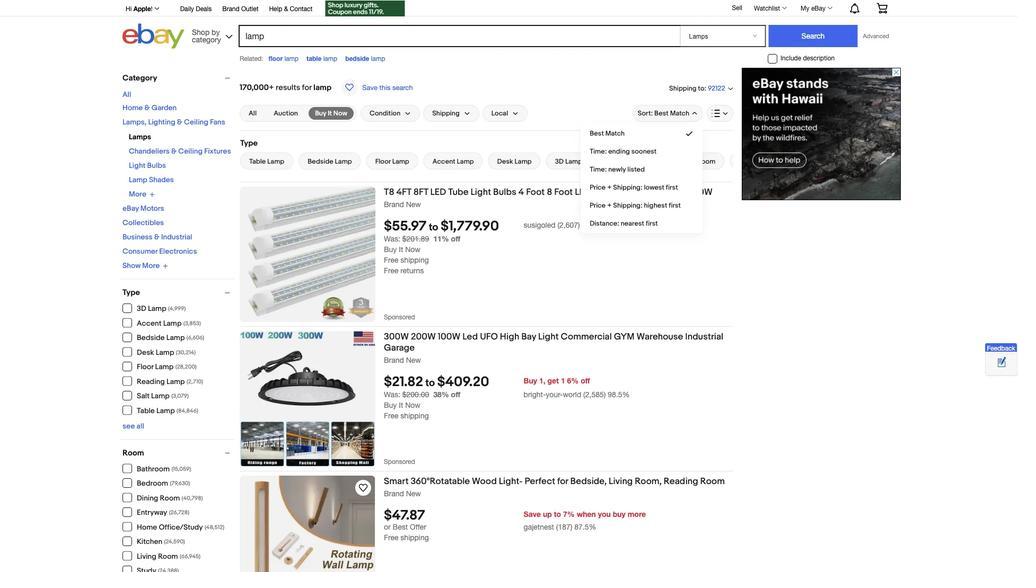 Task type: locate. For each thing, give the bounding box(es) containing it.
accent up tube
[[433, 158, 455, 166]]

desk for desk lamp
[[497, 158, 513, 166]]

accent for accent lamp (3,853)
[[137, 319, 162, 328]]

1 vertical spatial time:
[[590, 166, 607, 174]]

floor
[[375, 158, 391, 166], [137, 363, 154, 372]]

0 vertical spatial desk
[[497, 158, 513, 166]]

your-
[[546, 390, 563, 399]]

0 horizontal spatial shipping
[[432, 109, 460, 118]]

shipping inside shipping to : 92122
[[669, 84, 697, 92]]

reading right room,
[[664, 476, 698, 487]]

desk
[[497, 158, 513, 166], [137, 348, 154, 358]]

reading down ending
[[606, 158, 632, 166]]

best up time: ending soonest on the top right of the page
[[590, 130, 604, 138]]

bedroom
[[687, 158, 716, 166], [137, 480, 168, 489]]

dining room (40,798)
[[137, 494, 203, 503]]

92122
[[708, 85, 726, 93]]

lamp inside table lamp link
[[267, 158, 284, 166]]

price down time: newly listed
[[590, 184, 606, 192]]

hi
[[126, 5, 132, 12]]

best
[[655, 109, 669, 118], [590, 130, 604, 138], [393, 523, 408, 532]]

time: inside 'link'
[[590, 148, 607, 156]]

2 price from the top
[[590, 202, 606, 210]]

0 horizontal spatial shop
[[192, 28, 210, 36]]

1 shipping from the top
[[401, 256, 429, 265]]

1 vertical spatial accent
[[137, 319, 162, 328]]

all inside all link
[[249, 109, 257, 118]]

1 vertical spatial reading
[[137, 378, 165, 387]]

lamp for accent lamp
[[457, 158, 474, 166]]

lamp right table
[[323, 55, 337, 62]]

now down $201.89
[[405, 245, 421, 254]]

1 horizontal spatial bedside
[[308, 158, 333, 166]]

0 horizontal spatial bulbs
[[147, 162, 166, 171]]

to up 11%
[[429, 222, 438, 234]]

2 vertical spatial reading
[[664, 476, 698, 487]]

lamp for floor lamp
[[285, 55, 299, 62]]

first down 60w
[[669, 202, 681, 210]]

was: left $201.89
[[384, 235, 400, 243]]

desk lamp link
[[488, 153, 541, 170]]

now inside bright-your-world (2,585) 98.5% buy it now free shipping
[[405, 401, 421, 410]]

1 new from the top
[[406, 200, 421, 209]]

listing options selector. list view selected. image
[[712, 109, 729, 118]]

shipping down offer
[[401, 534, 429, 543]]

reading inside smart 360°rotatable wood light- perfect for bedside, living room, reading room brand new
[[664, 476, 698, 487]]

off inside susigoled (2,607) 99.2% was: $201.89 11% off buy it now free shipping free returns
[[451, 235, 460, 243]]

1 horizontal spatial all
[[249, 109, 257, 118]]

led right 8ft
[[430, 187, 446, 198]]

ebay inside ebay motors collectibles business & industrial consumer electronics
[[123, 204, 139, 213]]

1 horizontal spatial living
[[609, 476, 633, 487]]

nearest
[[621, 220, 645, 228]]

floor lamp (28,200)
[[137, 363, 197, 372]]

bulbs inside t8 4ft 8ft led tube light bulbs 4 foot 8 foot led shop light fixture 60w 120w brand new
[[493, 187, 517, 198]]

brand inside smart 360°rotatable wood light- perfect for bedside, living room, reading room brand new
[[384, 490, 404, 498]]

price + shipping: lowest first
[[590, 184, 678, 192]]

ebay down more button
[[123, 204, 139, 213]]

brand left outlet
[[222, 5, 240, 12]]

all for the leftmost all link
[[123, 90, 131, 99]]

bedroom (79,630)
[[137, 480, 190, 489]]

0 horizontal spatial foot
[[526, 187, 545, 198]]

best inside the sort: best match dropdown button
[[655, 109, 669, 118]]

category button
[[123, 73, 235, 83]]

shipping up accent lamp link
[[432, 109, 460, 118]]

first for price + shipping: lowest first
[[666, 184, 678, 192]]

200w
[[411, 332, 436, 343]]

0 vertical spatial shop
[[192, 28, 210, 36]]

1 vertical spatial was:
[[384, 390, 400, 399]]

sell link
[[727, 4, 747, 11]]

motors
[[140, 204, 164, 213]]

1 horizontal spatial all link
[[242, 107, 263, 120]]

to up 38%
[[425, 378, 435, 390]]

your shopping cart image
[[876, 3, 888, 13]]

lamp up "4ft"
[[392, 158, 409, 166]]

shipping: up price + shipping: highest first
[[613, 184, 643, 192]]

bedside down buy it now text box at top
[[308, 158, 333, 166]]

& right the lighting
[[177, 118, 182, 127]]

all
[[137, 422, 144, 431]]

offer
[[410, 523, 426, 532]]

1 shipping: from the top
[[613, 184, 643, 192]]

more
[[129, 190, 146, 199], [142, 262, 160, 271]]

all link down category
[[123, 90, 131, 99]]

1 vertical spatial ceiling
[[178, 147, 203, 156]]

0 vertical spatial 3d
[[555, 158, 564, 166]]

lamp inside "3d lamp" link
[[565, 158, 582, 166]]

light inside lamps chandeliers & ceiling fixtures light bulbs lamp shades
[[129, 162, 146, 171]]

it right auction link
[[328, 109, 332, 117]]

home up the kitchen
[[137, 524, 157, 533]]

0 vertical spatial all link
[[123, 90, 131, 99]]

0 vertical spatial bulbs
[[147, 162, 166, 171]]

lamp up 4
[[515, 158, 532, 166]]

reading inside 'link'
[[606, 158, 632, 166]]

buy inside text box
[[315, 109, 326, 117]]

lamp up table lamp (84,846)
[[151, 392, 170, 401]]

shop down newly
[[593, 187, 614, 198]]

2 time: from the top
[[590, 166, 607, 174]]

shipping: up distance: nearest first
[[613, 202, 643, 210]]

1 vertical spatial ebay
[[123, 204, 139, 213]]

all down 170,000
[[249, 109, 257, 118]]

room button
[[123, 449, 235, 458]]

watch smart 360°rotatable wood light- perfect for bedside, living room, reading room image
[[357, 482, 370, 495]]

0 vertical spatial bedside
[[308, 158, 333, 166]]

1 vertical spatial shipping
[[401, 412, 429, 420]]

floor lamp
[[375, 158, 409, 166]]

+ for 170,000 + results for lamp
[[269, 83, 274, 92]]

1 vertical spatial bedside
[[137, 334, 165, 343]]

1 vertical spatial now
[[405, 245, 421, 254]]

1 horizontal spatial reading
[[606, 158, 632, 166]]

1 horizontal spatial desk
[[497, 158, 513, 166]]

price for price + shipping: lowest first
[[590, 184, 606, 192]]

get the coupon image
[[325, 1, 405, 16]]

0 vertical spatial now
[[334, 109, 347, 117]]

3 new from the top
[[406, 490, 421, 498]]

1 horizontal spatial type
[[240, 138, 258, 148]]

brand down smart
[[384, 490, 404, 498]]

contact
[[290, 5, 313, 12]]

4 free from the top
[[384, 534, 399, 543]]

foot right '8'
[[554, 187, 573, 198]]

floor up t8
[[375, 158, 391, 166]]

0 horizontal spatial 3d
[[137, 305, 146, 314]]

300w 200w 100w led ufo high bay light commercial gym warehouse industrial garage heading
[[384, 332, 724, 354]]

1 vertical spatial it
[[399, 245, 403, 254]]

to for $21.82
[[425, 378, 435, 390]]

0 vertical spatial reading
[[606, 158, 632, 166]]

shipping for shipping
[[432, 109, 460, 118]]

0 vertical spatial off
[[451, 235, 460, 243]]

best match
[[590, 130, 625, 138]]

best right sort:
[[655, 109, 669, 118]]

2 new from the top
[[406, 356, 421, 365]]

new down garage
[[406, 356, 421, 365]]

0 horizontal spatial all
[[123, 90, 131, 99]]

(26,728)
[[169, 510, 189, 517]]

None submit
[[769, 25, 858, 47]]

0 horizontal spatial floor
[[137, 363, 154, 372]]

desk down the local 'dropdown button' at the top of page
[[497, 158, 513, 166]]

0 vertical spatial shipping:
[[613, 184, 643, 192]]

ceiling left fixtures
[[178, 147, 203, 156]]

results
[[276, 83, 300, 92]]

living down the kitchen
[[137, 553, 156, 562]]

new inside 300w 200w 100w led ufo high bay light commercial gym warehouse industrial garage brand new
[[406, 356, 421, 365]]

lamp up (3,079)
[[166, 378, 185, 387]]

lamp up buy it now
[[314, 83, 332, 92]]

& left garden in the left of the page
[[144, 104, 150, 113]]

bedroom down bathroom
[[137, 480, 168, 489]]

1 vertical spatial desk
[[137, 348, 154, 358]]

0 vertical spatial +
[[269, 83, 274, 92]]

360°rotatable
[[411, 476, 470, 487]]

light-
[[499, 476, 523, 487]]

off right "6%"
[[581, 377, 590, 385]]

shop
[[192, 28, 210, 36], [593, 187, 614, 198]]

1 horizontal spatial shop
[[593, 187, 614, 198]]

foot left '8'
[[526, 187, 545, 198]]

lamp inside floor lamp 'link'
[[392, 158, 409, 166]]

1 horizontal spatial ebay
[[811, 4, 826, 12]]

auction link
[[267, 107, 304, 120]]

brand inside 300w 200w 100w led ufo high bay light commercial gym warehouse industrial garage brand new
[[384, 356, 404, 365]]

ebay inside "account" navigation
[[811, 4, 826, 12]]

lamp down desk lamp (30,214)
[[155, 363, 174, 372]]

bulbs up "shades"
[[147, 162, 166, 171]]

save left this
[[362, 83, 378, 91]]

industrial right warehouse
[[685, 332, 724, 343]]

more
[[628, 510, 646, 519]]

to for $55.97
[[429, 222, 438, 234]]

smart
[[384, 476, 409, 487]]

0 vertical spatial it
[[328, 109, 332, 117]]

+
[[269, 83, 274, 92], [607, 184, 612, 192], [607, 202, 612, 210]]

!
[[151, 5, 153, 12]]

2 horizontal spatial reading
[[664, 476, 698, 487]]

ceiling inside lamps chandeliers & ceiling fixtures light bulbs lamp shades
[[178, 147, 203, 156]]

save inside button
[[362, 83, 378, 91]]

best inside best match link
[[590, 130, 604, 138]]

lamp down auction link
[[267, 158, 284, 166]]

& right help
[[284, 5, 288, 12]]

1 horizontal spatial save
[[524, 510, 541, 519]]

lamp up accent lamp (3,853)
[[148, 305, 166, 314]]

bulbs for 4
[[493, 187, 517, 198]]

all link down 170,000
[[242, 107, 263, 120]]

0 vertical spatial all
[[123, 90, 131, 99]]

bay
[[522, 332, 536, 343]]

led right '8'
[[575, 187, 591, 198]]

lamp for bedside lamp (6,606)
[[166, 334, 185, 343]]

bedside,
[[570, 476, 607, 487]]

fans
[[210, 118, 225, 127]]

living left room,
[[609, 476, 633, 487]]

3d
[[555, 158, 564, 166], [137, 305, 146, 314]]

1 horizontal spatial bedroom
[[687, 158, 716, 166]]

2 led from the left
[[575, 187, 591, 198]]

table for table lamp (84,846)
[[137, 407, 155, 416]]

1 vertical spatial shipping
[[432, 109, 460, 118]]

free down $55.97
[[384, 256, 399, 265]]

lamp inside reading lamp 'link'
[[633, 158, 650, 166]]

home for home & garden
[[123, 104, 143, 113]]

1 horizontal spatial led
[[575, 187, 591, 198]]

it inside bright-your-world (2,585) 98.5% buy it now free shipping
[[399, 401, 403, 410]]

1 foot from the left
[[526, 187, 545, 198]]

match down shipping to : 92122 at the right
[[670, 109, 690, 118]]

for right "perfect"
[[557, 476, 568, 487]]

(6,606)
[[187, 335, 204, 342]]

lamp down accent lamp (3,853)
[[166, 334, 185, 343]]

now left the condition on the top of the page
[[334, 109, 347, 117]]

+ down newly
[[607, 184, 612, 192]]

type down show at the top
[[123, 288, 140, 298]]

lamp right bedside
[[371, 55, 385, 62]]

1 vertical spatial save
[[524, 510, 541, 519]]

& up consumer electronics link
[[154, 233, 160, 242]]

lamp inside accent lamp link
[[457, 158, 474, 166]]

0 vertical spatial industrial
[[161, 233, 192, 242]]

1 vertical spatial type
[[123, 288, 140, 298]]

2 vertical spatial now
[[405, 401, 421, 410]]

free left returns
[[384, 266, 399, 275]]

gajetnest (187) 87.5% free shipping
[[384, 523, 596, 543]]

off right 38%
[[451, 390, 460, 399]]

0 vertical spatial new
[[406, 200, 421, 209]]

brand down garage
[[384, 356, 404, 365]]

save up to 7% when you buy more or best offer
[[384, 510, 646, 532]]

bulbs left 4
[[493, 187, 517, 198]]

0 vertical spatial shipping
[[669, 84, 697, 92]]

2 shipping from the top
[[401, 412, 429, 420]]

smart 360°rotatable wood light- perfect for bedside, living room, reading room image
[[240, 476, 375, 573]]

0 vertical spatial ebay
[[811, 4, 826, 12]]

bedroom inside bedroom link
[[687, 158, 716, 166]]

account navigation
[[120, 0, 896, 18]]

light up price + shipping: highest first
[[616, 187, 637, 198]]

bedroom for bedroom (79,630)
[[137, 480, 168, 489]]

1 vertical spatial shipping:
[[613, 202, 643, 210]]

1 horizontal spatial industrial
[[685, 332, 724, 343]]

0 horizontal spatial industrial
[[161, 233, 192, 242]]

2 foot from the left
[[554, 187, 573, 198]]

(2,607)
[[558, 221, 580, 230]]

ebay right my
[[811, 4, 826, 12]]

0 vertical spatial bedroom
[[687, 158, 716, 166]]

accent lamp link
[[424, 153, 483, 170]]

shipping inside dropdown button
[[432, 109, 460, 118]]

2 vertical spatial it
[[399, 401, 403, 410]]

1 vertical spatial floor
[[137, 363, 154, 372]]

1
[[561, 377, 565, 385]]

shipping
[[669, 84, 697, 92], [432, 109, 460, 118]]

industrial inside 300w 200w 100w led ufo high bay light commercial gym warehouse industrial garage brand new
[[685, 332, 724, 343]]

1 horizontal spatial for
[[557, 476, 568, 487]]

save up the gajetnest
[[524, 510, 541, 519]]

commercial
[[561, 332, 612, 343]]

to inside "$21.82 to $409.20"
[[425, 378, 435, 390]]

to inside shipping to : 92122
[[698, 84, 705, 92]]

1 time: from the top
[[590, 148, 607, 156]]

it down $201.89
[[399, 245, 403, 254]]

lamp for table lamp (84,846)
[[156, 407, 175, 416]]

lighting
[[148, 118, 175, 127]]

desk up floor lamp (28,200)
[[137, 348, 154, 358]]

save for this
[[362, 83, 378, 91]]

0 vertical spatial shipping
[[401, 256, 429, 265]]

bedside for bedside lamp (6,606)
[[137, 334, 165, 343]]

include description
[[781, 54, 835, 62]]

home for home office/study (48,512)
[[137, 524, 157, 533]]

bedside inside main content
[[308, 158, 333, 166]]

buy down $55.97
[[384, 245, 397, 254]]

light down chandeliers
[[129, 162, 146, 171]]

0 horizontal spatial table
[[137, 407, 155, 416]]

3d for 3d lamp (4,999)
[[137, 305, 146, 314]]

new down 8ft
[[406, 200, 421, 209]]

2 vertical spatial new
[[406, 490, 421, 498]]

living inside smart 360°rotatable wood light- perfect for bedside, living room, reading room brand new
[[609, 476, 633, 487]]

sort:
[[638, 109, 653, 118]]

0 vertical spatial was:
[[384, 235, 400, 243]]

for right results
[[302, 83, 312, 92]]

bulbs inside lamps chandeliers & ceiling fixtures light bulbs lamp shades
[[147, 162, 166, 171]]

fixture
[[639, 187, 667, 198]]

buy right auction link
[[315, 109, 326, 117]]

t8 4ft 8ft led tube light bulbs 4 foot 8 foot led shop light fixture 60w 120w heading
[[384, 187, 713, 198]]

now down "$200.00"
[[405, 401, 421, 410]]

save inside save up to 7% when you buy more or best offer
[[524, 510, 541, 519]]

1 vertical spatial bulbs
[[493, 187, 517, 198]]

salt lamp (3,079)
[[137, 392, 189, 401]]

0 vertical spatial best
[[655, 109, 669, 118]]

buy down $21.82
[[384, 401, 397, 410]]

2 vertical spatial best
[[393, 523, 408, 532]]

0 horizontal spatial bedroom
[[137, 480, 168, 489]]

0 horizontal spatial living
[[137, 553, 156, 562]]

lamp down soonest
[[633, 158, 650, 166]]

0 vertical spatial time:
[[590, 148, 607, 156]]

floor for floor lamp
[[375, 158, 391, 166]]

was: left "$200.00"
[[384, 390, 400, 399]]

led
[[430, 187, 446, 198], [575, 187, 591, 198]]

bedside for bedside lamp
[[308, 158, 333, 166]]

to inside save up to 7% when you buy more or best offer
[[554, 510, 561, 519]]

shipping down "$200.00"
[[401, 412, 429, 420]]

home up lamps, at the top of page
[[123, 104, 143, 113]]

bedside up desk lamp (30,214)
[[137, 334, 165, 343]]

ceiling for fixtures
[[178, 147, 203, 156]]

lowest
[[644, 184, 665, 192]]

advanced
[[863, 33, 890, 40]]

floor inside 'link'
[[375, 158, 391, 166]]

1 price from the top
[[590, 184, 606, 192]]

0 horizontal spatial for
[[302, 83, 312, 92]]

0 horizontal spatial ebay
[[123, 204, 139, 213]]

accent down 3d lamp (4,999)
[[137, 319, 162, 328]]

light right bay
[[538, 332, 559, 343]]

1 horizontal spatial table
[[249, 158, 266, 166]]

best right or
[[393, 523, 408, 532]]

lamp up more button
[[129, 176, 147, 185]]

170,000
[[240, 83, 269, 92]]

0 horizontal spatial desk
[[137, 348, 154, 358]]

price up distance:
[[590, 202, 606, 210]]

shop by category banner
[[120, 0, 896, 51]]

shipping inside susigoled (2,607) 99.2% was: $201.89 11% off buy it now free shipping free returns
[[401, 256, 429, 265]]

free
[[384, 256, 399, 265], [384, 266, 399, 275], [384, 412, 399, 420], [384, 534, 399, 543]]

shop inside t8 4ft 8ft led tube light bulbs 4 foot 8 foot led shop light fixture 60w 120w brand new
[[593, 187, 614, 198]]

1 vertical spatial all link
[[242, 107, 263, 120]]

lamp up floor lamp (28,200)
[[156, 348, 174, 358]]

to right up
[[554, 510, 561, 519]]

(3,853)
[[183, 320, 201, 327]]

new inside smart 360°rotatable wood light- perfect for bedside, living room, reading room brand new
[[406, 490, 421, 498]]

1 was: from the top
[[384, 235, 400, 243]]

2 was: from the top
[[384, 390, 400, 399]]

0 horizontal spatial bedside
[[137, 334, 165, 343]]

&
[[284, 5, 288, 12], [144, 104, 150, 113], [177, 118, 182, 127], [171, 147, 177, 156], [154, 233, 160, 242]]

0 vertical spatial save
[[362, 83, 378, 91]]

1 vertical spatial 3d
[[137, 305, 146, 314]]

all
[[123, 90, 131, 99], [249, 109, 257, 118]]

show more
[[123, 262, 160, 271]]

1 horizontal spatial bulbs
[[493, 187, 517, 198]]

reading for reading lamp
[[606, 158, 632, 166]]

more up ebay motors "link"
[[129, 190, 146, 199]]

1 horizontal spatial floor
[[375, 158, 391, 166]]

bedside lamp link
[[299, 153, 361, 170]]

3 free from the top
[[384, 412, 399, 420]]

bedside
[[345, 55, 369, 62]]

accent inside main content
[[433, 158, 455, 166]]

main content
[[240, 68, 787, 573]]

to inside $55.97 to $1,779.90
[[429, 222, 438, 234]]

accent lamp (3,853)
[[137, 319, 201, 328]]

it
[[328, 109, 332, 117], [399, 245, 403, 254], [399, 401, 403, 410]]

1 vertical spatial bedroom
[[137, 480, 168, 489]]

1 vertical spatial for
[[557, 476, 568, 487]]

0 vertical spatial type
[[240, 138, 258, 148]]

light inside 300w 200w 100w led ufo high bay light commercial gym warehouse industrial garage brand new
[[538, 332, 559, 343]]

1 horizontal spatial shipping
[[669, 84, 697, 92]]

save
[[362, 83, 378, 91], [524, 510, 541, 519]]

ceiling for fans
[[184, 118, 208, 127]]

buy inside bright-your-world (2,585) 98.5% buy it now free shipping
[[384, 401, 397, 410]]

3 shipping from the top
[[401, 534, 429, 543]]

$55.97 to $1,779.90
[[384, 219, 499, 235]]

1 vertical spatial all
[[249, 109, 257, 118]]

0 horizontal spatial reading
[[137, 378, 165, 387]]

lamp right 'floor'
[[285, 55, 299, 62]]

smart 360°rotatable wood light- perfect for bedside, living room, reading room brand new
[[384, 476, 725, 498]]

lamp for reading lamp (2,710)
[[166, 378, 185, 387]]

advertisement region
[[742, 68, 901, 201]]

2 shipping: from the top
[[613, 202, 643, 210]]

main content containing $55.97
[[240, 68, 787, 573]]

free down $21.82
[[384, 412, 399, 420]]

shipping left :
[[669, 84, 697, 92]]

lamp up the "t8 4ft 8ft led tube light bulbs 4 foot 8 foot led shop light fixture 60w 120w" link
[[565, 158, 582, 166]]

1 vertical spatial best
[[590, 130, 604, 138]]

desk inside desk lamp link
[[497, 158, 513, 166]]

help & contact link
[[269, 3, 313, 15]]

shop left by
[[192, 28, 210, 36]]

1 vertical spatial shop
[[593, 187, 614, 198]]

0 vertical spatial home
[[123, 104, 143, 113]]

lamp inside bedside lamp link
[[335, 158, 352, 166]]

ufo
[[480, 332, 498, 343]]

+ left results
[[269, 83, 274, 92]]

1 vertical spatial industrial
[[685, 332, 724, 343]]

lamp up tube
[[457, 158, 474, 166]]

match up ending
[[606, 130, 625, 138]]

first for price + shipping: highest first
[[669, 202, 681, 210]]

1 horizontal spatial best
[[590, 130, 604, 138]]

bedroom for bedroom
[[687, 158, 716, 166]]

desk for desk lamp (30,214)
[[137, 348, 154, 358]]

0 vertical spatial match
[[670, 109, 690, 118]]

3d up accent lamp (3,853)
[[137, 305, 146, 314]]

0 vertical spatial accent
[[433, 158, 455, 166]]

+ for price + shipping: lowest first
[[607, 184, 612, 192]]

lamp inside desk lamp link
[[515, 158, 532, 166]]



Task type: describe. For each thing, give the bounding box(es) containing it.
when
[[577, 510, 596, 519]]

3d lamp
[[555, 158, 582, 166]]

table lamp link
[[240, 153, 293, 170]]

buy inside buy 1, get 1 6% off was: $200.00 38% off
[[524, 377, 537, 385]]

free inside bright-your-world (2,585) 98.5% buy it now free shipping
[[384, 412, 399, 420]]

shipping inside bright-your-world (2,585) 98.5% buy it now free shipping
[[401, 412, 429, 420]]

shipping to : 92122
[[669, 84, 726, 93]]

0 horizontal spatial type
[[123, 288, 140, 298]]

ebay motors collectibles business & industrial consumer electronics
[[123, 204, 197, 256]]

reading lamp link
[[597, 153, 659, 170]]

distance: nearest first link
[[581, 215, 702, 233]]

room,
[[635, 476, 662, 487]]

apple
[[133, 5, 151, 12]]

8
[[547, 187, 552, 198]]

condition button
[[361, 105, 420, 122]]

was: inside susigoled (2,607) 99.2% was: $201.89 11% off buy it now free shipping free returns
[[384, 235, 400, 243]]

home & garden link
[[123, 104, 177, 113]]

smart 360°rotatable wood light- perfect for bedside, living room, reading room link
[[384, 476, 734, 489]]

for inside smart 360°rotatable wood light- perfect for bedside, living room, reading room brand new
[[557, 476, 568, 487]]

(40,798)
[[182, 495, 203, 502]]

lamp shades link
[[129, 176, 174, 185]]

2 vertical spatial first
[[646, 220, 658, 228]]

related:
[[240, 55, 263, 62]]

perfect
[[525, 476, 555, 487]]

+ for price + shipping: highest first
[[607, 202, 612, 210]]

room inside smart 360°rotatable wood light- perfect for bedside, living room, reading room brand new
[[700, 476, 725, 487]]

bathroom
[[137, 465, 170, 474]]

300w 200w 100w led ufo high bay light commercial gym warehouse industrial garage link
[[384, 332, 734, 356]]

outlet
[[241, 5, 259, 12]]

search
[[392, 83, 413, 91]]

lamps, lighting & ceiling fans
[[123, 118, 225, 127]]

bulbs for lamp
[[147, 162, 166, 171]]

lamp for table lamp
[[267, 158, 284, 166]]

t8
[[384, 187, 394, 198]]

category
[[123, 73, 157, 83]]

free inside the gajetnest (187) 87.5% free shipping
[[384, 534, 399, 543]]

brand inside "account" navigation
[[222, 5, 240, 12]]

60w
[[669, 187, 689, 198]]

1 vertical spatial more
[[142, 262, 160, 271]]

300w 200w 100w led ufo high bay light commercial gym warehouse industrial garage brand new
[[384, 332, 724, 365]]

floor lamp
[[269, 55, 299, 62]]

to for shipping to
[[698, 84, 705, 92]]

home & garden
[[123, 104, 177, 113]]

bedside lamp
[[345, 55, 385, 62]]

$21.82 to $409.20
[[384, 375, 489, 391]]

now inside text box
[[334, 109, 347, 117]]

1 led from the left
[[430, 187, 446, 198]]

new inside t8 4ft 8ft led tube light bulbs 4 foot 8 foot led shop light fixture 60w 120w brand new
[[406, 200, 421, 209]]

include
[[781, 54, 802, 62]]

shipping button
[[423, 105, 479, 122]]

light bulbs link
[[129, 162, 166, 171]]

save for up
[[524, 510, 541, 519]]

shipping: for lowest
[[613, 184, 643, 192]]

distance: nearest first
[[590, 220, 658, 228]]

all for the rightmost all link
[[249, 109, 257, 118]]

kitchen
[[137, 538, 162, 547]]

0 horizontal spatial match
[[606, 130, 625, 138]]

floor lamp link
[[366, 153, 418, 170]]

accent for accent lamp
[[433, 158, 455, 166]]

get
[[548, 377, 559, 385]]

Buy It Now selected text field
[[315, 109, 347, 118]]

business & industrial link
[[123, 233, 192, 242]]

table lamp (84,846)
[[137, 407, 198, 416]]

time: for time: newly listed
[[590, 166, 607, 174]]

match inside dropdown button
[[670, 109, 690, 118]]

lamp for desk lamp
[[515, 158, 532, 166]]

garden
[[152, 104, 177, 113]]

wood
[[472, 476, 497, 487]]

time: for time: ending soonest
[[590, 148, 607, 156]]

table
[[307, 55, 322, 62]]

brand outlet link
[[222, 3, 259, 15]]

it inside susigoled (2,607) 99.2% was: $201.89 11% off buy it now free shipping free returns
[[399, 245, 403, 254]]

2 vertical spatial off
[[451, 390, 460, 399]]

time: newly listed link
[[581, 161, 702, 179]]

3d for 3d lamp
[[555, 158, 564, 166]]

& inside ebay motors collectibles business & industrial consumer electronics
[[154, 233, 160, 242]]

watchlist link
[[748, 2, 792, 14]]

bright-
[[524, 390, 546, 399]]

$200.00
[[402, 390, 429, 399]]

susigoled
[[524, 221, 556, 230]]

1 free from the top
[[384, 256, 399, 265]]

office/study
[[159, 524, 203, 533]]

soonest
[[632, 148, 657, 156]]

price for price + shipping: highest first
[[590, 202, 606, 210]]

1 vertical spatial living
[[137, 553, 156, 562]]

(28,200)
[[175, 364, 197, 371]]

sell
[[732, 4, 743, 11]]

table lamp
[[249, 158, 284, 166]]

0 vertical spatial for
[[302, 83, 312, 92]]

table for table lamp
[[249, 158, 266, 166]]

business
[[123, 233, 153, 242]]

industrial inside ebay motors collectibles business & industrial consumer electronics
[[161, 233, 192, 242]]

help & contact
[[269, 5, 313, 12]]

& inside lamps chandeliers & ceiling fixtures light bulbs lamp shades
[[171, 147, 177, 156]]

reading for reading lamp (2,710)
[[137, 378, 165, 387]]

now inside susigoled (2,607) 99.2% was: $201.89 11% off buy it now free shipping free returns
[[405, 245, 421, 254]]

sort: best match button
[[633, 105, 703, 122]]

lamp for bedside lamp
[[335, 158, 352, 166]]

sort: best match
[[638, 109, 690, 118]]

lamp inside lamps chandeliers & ceiling fixtures light bulbs lamp shades
[[129, 176, 147, 185]]

collectibles
[[123, 219, 164, 228]]

300w 200w 100w led ufo high bay light commercial gym warehouse industrial garage image
[[240, 332, 376, 467]]

lamp for bedside lamp
[[371, 55, 385, 62]]

smart 360°rotatable wood light- perfect for bedside, living room, reading room heading
[[384, 476, 725, 487]]

was: inside buy 1, get 1 6% off was: $200.00 38% off
[[384, 390, 400, 399]]

lamp for accent lamp (3,853)
[[163, 319, 182, 328]]

description
[[803, 54, 835, 62]]

lamp for desk lamp (30,214)
[[156, 348, 174, 358]]

it inside buy it now text box
[[328, 109, 332, 117]]

my ebay
[[801, 4, 826, 12]]

show
[[123, 262, 141, 271]]

show more button
[[123, 262, 168, 271]]

$1,779.90
[[441, 219, 499, 235]]

lamp inside main content
[[314, 83, 332, 92]]

deals
[[196, 5, 212, 12]]

lamp for floor lamp (28,200)
[[155, 363, 174, 372]]

price + shipping: highest first link
[[581, 197, 702, 215]]

advanced link
[[858, 25, 895, 47]]

high
[[500, 332, 520, 343]]

warehouse
[[637, 332, 683, 343]]

lamp for 3d lamp (4,999)
[[148, 305, 166, 314]]

floor for floor lamp (28,200)
[[137, 363, 154, 372]]

1 vertical spatial off
[[581, 377, 590, 385]]

home office/study (48,512)
[[137, 524, 224, 533]]

(187)
[[556, 523, 573, 532]]

lamp for salt lamp (3,079)
[[151, 392, 170, 401]]

type inside main content
[[240, 138, 258, 148]]

newly
[[609, 166, 626, 174]]

desk lamp
[[497, 158, 532, 166]]

by
[[212, 28, 220, 36]]

0 vertical spatial more
[[129, 190, 146, 199]]

t8 4ft 8ft led tube light bulbs 4 foot 8 foot led shop light fixture 60w 120w link
[[384, 187, 734, 200]]

2 free from the top
[[384, 266, 399, 275]]

save this search button
[[338, 79, 416, 97]]

entryway (26,728)
[[137, 509, 189, 518]]

time: ending soonest link
[[581, 143, 702, 161]]

t8 4ft 8ft led tube light bulbs 4 foot 8 foot led shop light fixture 60w 120w image
[[240, 187, 376, 323]]

shipping for shipping to : 92122
[[669, 84, 697, 92]]

highest
[[644, 202, 667, 210]]

0 horizontal spatial all link
[[123, 90, 131, 99]]

shades
[[149, 176, 174, 185]]

Search for anything text field
[[240, 26, 678, 46]]

none submit inside shop by category banner
[[769, 25, 858, 47]]

lamp for 3d lamp
[[565, 158, 582, 166]]

or
[[384, 523, 391, 532]]

lamp for reading lamp
[[633, 158, 650, 166]]

brand inside t8 4ft 8ft led tube light bulbs 4 foot 8 foot led shop light fixture 60w 120w brand new
[[384, 200, 404, 209]]

ending
[[609, 148, 630, 156]]

you
[[598, 510, 611, 519]]

shop inside shop by category
[[192, 28, 210, 36]]

best inside save up to 7% when you buy more or best offer
[[393, 523, 408, 532]]

170,000 + results for lamp
[[240, 83, 332, 92]]

$21.82
[[384, 375, 423, 391]]

lamp for floor lamp
[[392, 158, 409, 166]]

& inside "account" navigation
[[284, 5, 288, 12]]

shipping: for highest
[[613, 202, 643, 210]]

(79,630)
[[170, 481, 190, 488]]

shipping inside the gajetnest (187) 87.5% free shipping
[[401, 534, 429, 543]]

light right tube
[[471, 187, 491, 198]]

lamps
[[129, 133, 151, 142]]

lamp for table lamp
[[323, 55, 337, 62]]

feedback
[[987, 345, 1016, 352]]

buy inside susigoled (2,607) 99.2% was: $201.89 11% off buy it now free shipping free returns
[[384, 245, 397, 254]]



Task type: vqa. For each thing, say whether or not it's contained in the screenshot.
In
no



